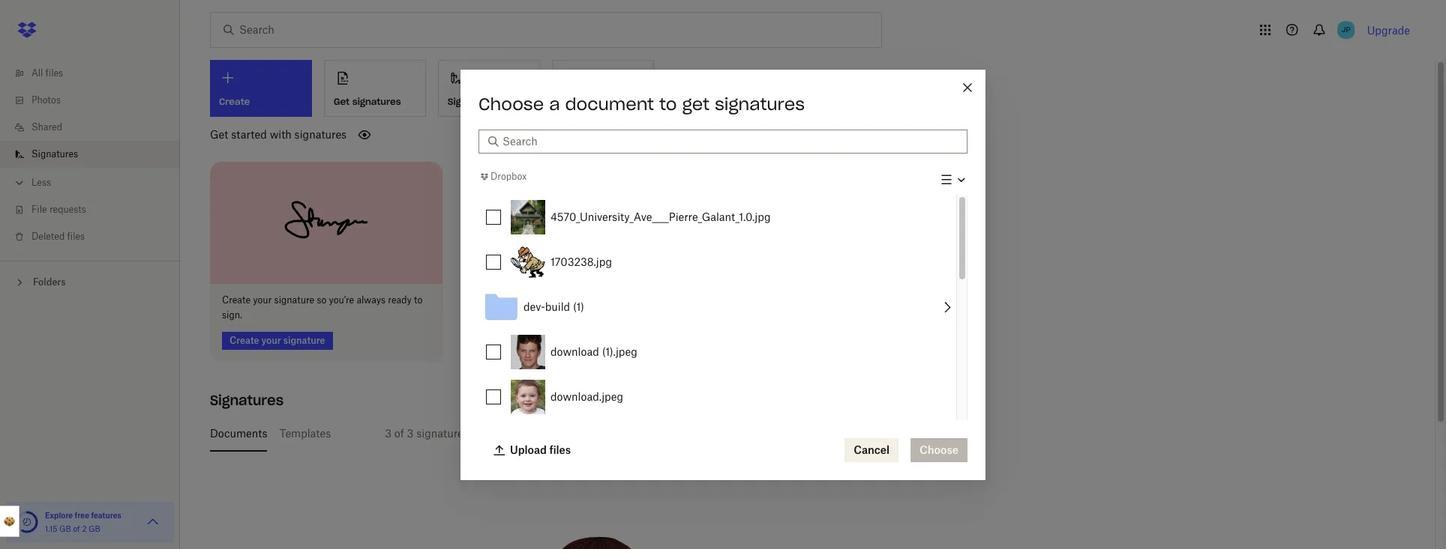 Task type: locate. For each thing, give the bounding box(es) containing it.
get inside button
[[334, 96, 350, 107]]

requests
[[49, 204, 86, 215], [466, 427, 509, 440]]

gb
[[59, 525, 71, 534], [89, 525, 100, 534]]

requests left left on the left of page
[[466, 427, 509, 440]]

get up get started with signatures
[[334, 96, 350, 107]]

row group containing 4570_university_ave____pierre_galant_1.0.jpg
[[479, 195, 956, 550]]

1 vertical spatial requests
[[466, 427, 509, 440]]

always
[[357, 294, 386, 306]]

create
[[222, 294, 251, 306]]

a
[[549, 93, 560, 114]]

sign yourself
[[448, 96, 507, 107]]

1 horizontal spatial requests
[[466, 427, 509, 440]]

0 horizontal spatial files
[[45, 68, 63, 79]]

0 horizontal spatial yourself
[[470, 96, 507, 107]]

month.
[[552, 427, 587, 440]]

documents
[[210, 427, 267, 440]]

yourself
[[470, 96, 507, 107], [632, 427, 671, 440]]

0 horizontal spatial requests
[[49, 204, 86, 215]]

0 horizontal spatial get
[[210, 128, 228, 141]]

1 horizontal spatial get
[[334, 96, 350, 107]]

cancel
[[854, 444, 890, 456]]

documents tab
[[210, 416, 267, 452]]

1 vertical spatial to
[[414, 294, 423, 306]]

1 horizontal spatial yourself
[[632, 427, 671, 440]]

2 horizontal spatial files
[[549, 444, 571, 456]]

1 horizontal spatial signature
[[416, 427, 463, 440]]

2 horizontal spatial signatures
[[715, 93, 805, 114]]

document
[[565, 93, 654, 114]]

1 horizontal spatial 3
[[407, 427, 414, 440]]

0 horizontal spatial gb
[[59, 525, 71, 534]]

tab list
[[210, 416, 1405, 452]]

dev-
[[524, 301, 545, 313]]

0 vertical spatial get
[[334, 96, 350, 107]]

1.15
[[45, 525, 57, 534]]

files right all
[[45, 68, 63, 79]]

signatures down shared
[[32, 149, 78, 160]]

of inside tab list
[[394, 427, 404, 440]]

file
[[32, 204, 47, 215]]

your
[[253, 294, 272, 306]]

1 horizontal spatial signatures
[[352, 96, 401, 107]]

to
[[659, 93, 677, 114], [414, 294, 423, 306]]

requests right file
[[49, 204, 86, 215]]

dropbox link
[[479, 169, 527, 184]]

signatures up documents
[[210, 392, 284, 409]]

signatures
[[715, 93, 805, 114], [352, 96, 401, 107], [295, 128, 347, 141]]

0 vertical spatial yourself
[[470, 96, 507, 107]]

file requests
[[32, 204, 86, 215]]

0 horizontal spatial 3
[[385, 427, 392, 440]]

file requests link
[[12, 197, 180, 224]]

shared
[[32, 122, 62, 133]]

all files
[[32, 68, 63, 79]]

to left get
[[659, 93, 677, 114]]

1 horizontal spatial to
[[659, 93, 677, 114]]

0 vertical spatial files
[[45, 68, 63, 79]]

1 vertical spatial of
[[73, 525, 80, 534]]

quota usage element
[[15, 511, 39, 535]]

0 vertical spatial to
[[659, 93, 677, 114]]

1 horizontal spatial signatures
[[210, 392, 284, 409]]

get started with signatures
[[210, 128, 347, 141]]

signature inside "create your signature so you're always ready to sign."
[[274, 294, 314, 306]]

1 vertical spatial yourself
[[632, 427, 671, 440]]

get for get signatures
[[334, 96, 350, 107]]

0 horizontal spatial signatures
[[32, 149, 78, 160]]

files down 3 of 3 signature requests left this month. signing yourself is unlimited.
[[549, 444, 571, 456]]

2 vertical spatial files
[[549, 444, 571, 456]]

download
[[551, 346, 599, 358]]

photos link
[[12, 87, 180, 114]]

to right the ready
[[414, 294, 423, 306]]

gb right 1.15
[[59, 525, 71, 534]]

signatures
[[32, 149, 78, 160], [210, 392, 284, 409]]

upload files
[[510, 444, 571, 456]]

0 horizontal spatial signature
[[274, 294, 314, 306]]

of inside explore free features 1.15 gb of 2 gb
[[73, 525, 80, 534]]

signature
[[274, 294, 314, 306], [416, 427, 463, 440]]

1 vertical spatial files
[[67, 231, 85, 242]]

2
[[82, 525, 87, 534]]

1 horizontal spatial gb
[[89, 525, 100, 534]]

yourself left is
[[632, 427, 671, 440]]

0 horizontal spatial to
[[414, 294, 423, 306]]

is
[[674, 427, 682, 440]]

explore free features 1.15 gb of 2 gb
[[45, 512, 121, 534]]

left
[[512, 427, 528, 440]]

0 vertical spatial signature
[[274, 294, 314, 306]]

of
[[394, 427, 404, 440], [73, 525, 80, 534]]

features
[[91, 512, 121, 521]]

0 horizontal spatial of
[[73, 525, 80, 534]]

explore
[[45, 512, 73, 521]]

cancel button
[[845, 438, 899, 462]]

files for upload files
[[549, 444, 571, 456]]

1703238.jpg
[[551, 256, 612, 268]]

started
[[231, 128, 267, 141]]

you're
[[329, 294, 354, 306]]

files inside button
[[549, 444, 571, 456]]

1 3 from the left
[[385, 427, 392, 440]]

files right deleted
[[67, 231, 85, 242]]

files for deleted files
[[67, 231, 85, 242]]

get left started
[[210, 128, 228, 141]]

1 horizontal spatial of
[[394, 427, 404, 440]]

row group
[[479, 195, 956, 550]]

gb right 2
[[89, 525, 100, 534]]

upload
[[510, 444, 547, 456]]

1 vertical spatial get
[[210, 128, 228, 141]]

folders button
[[0, 271, 180, 293]]

files
[[45, 68, 63, 79], [67, 231, 85, 242], [549, 444, 571, 456]]

signatures inside the get signatures button
[[352, 96, 401, 107]]

yourself right the sign
[[470, 96, 507, 107]]

0 vertical spatial signatures
[[32, 149, 78, 160]]

3
[[385, 427, 392, 440], [407, 427, 414, 440]]

list
[[0, 51, 180, 261]]

0 horizontal spatial signatures
[[295, 128, 347, 141]]

get
[[334, 96, 350, 107], [210, 128, 228, 141]]

get
[[682, 93, 710, 114]]

get signatures button
[[324, 60, 426, 117]]

4570_university_ave____pierre_galant_1.0.jpg
[[551, 211, 771, 223]]

upload files button
[[485, 438, 580, 462]]

upgrade
[[1367, 24, 1410, 36]]

less image
[[12, 176, 27, 191]]

0 vertical spatial of
[[394, 427, 404, 440]]

signatures inside list item
[[32, 149, 78, 160]]

download (1).jpeg button
[[506, 330, 956, 375]]

choose a document to get signatures dialog
[[461, 69, 986, 550]]

templates tab
[[279, 416, 331, 452]]

2 gb from the left
[[89, 525, 100, 534]]

1 horizontal spatial files
[[67, 231, 85, 242]]



Task type: vqa. For each thing, say whether or not it's contained in the screenshot.
Transfer Deliver large files securely to anyone
no



Task type: describe. For each thing, give the bounding box(es) containing it.
dev-build (1)
[[524, 301, 584, 313]]

templates
[[279, 427, 331, 440]]

download (1).jpeg
[[551, 346, 637, 358]]

0 vertical spatial requests
[[49, 204, 86, 215]]

get for get started with signatures
[[210, 128, 228, 141]]

download.jpeg button
[[506, 375, 956, 420]]

(1)
[[573, 301, 584, 313]]

photos
[[32, 95, 61, 106]]

ready
[[388, 294, 412, 306]]

sign.
[[222, 309, 242, 321]]

build
[[545, 301, 570, 313]]

all
[[32, 68, 43, 79]]

deleted files
[[32, 231, 85, 242]]

yourself inside button
[[470, 96, 507, 107]]

create your signature so you're always ready to sign.
[[222, 294, 423, 321]]

download.jpeg
[[551, 391, 623, 403]]

files for all files
[[45, 68, 63, 79]]

folders
[[33, 277, 66, 288]]

this
[[531, 427, 549, 440]]

with
[[270, 128, 292, 141]]

signatures link
[[12, 141, 180, 168]]

to inside "create your signature so you're always ready to sign."
[[414, 294, 423, 306]]

1703238.jpg button
[[506, 240, 956, 285]]

dev-build (1) button
[[479, 285, 956, 330]]

(1).jpeg
[[602, 346, 637, 358]]

sign yourself button
[[438, 60, 540, 117]]

all files link
[[12, 60, 180, 87]]

choose
[[479, 93, 544, 114]]

4570_university_ave____pierre_galant_1.0.jpg button
[[506, 195, 956, 240]]

upgrade link
[[1367, 24, 1410, 36]]

free
[[75, 512, 89, 521]]

dropbox
[[491, 171, 527, 182]]

so
[[317, 294, 327, 306]]

dropbox image
[[12, 15, 42, 45]]

1 gb from the left
[[59, 525, 71, 534]]

signatures list item
[[0, 141, 180, 168]]

deleted files link
[[12, 224, 180, 251]]

Search text field
[[503, 133, 959, 150]]

3 of 3 signature requests left this month. signing yourself is unlimited.
[[385, 427, 735, 440]]

yourself inside tab list
[[632, 427, 671, 440]]

signatures inside choose a document to get signatures dialog
[[715, 93, 805, 114]]

2 3 from the left
[[407, 427, 414, 440]]

row group inside choose a document to get signatures dialog
[[479, 195, 956, 550]]

deleted
[[32, 231, 65, 242]]

choose a document to get signatures
[[479, 93, 805, 114]]

list containing all files
[[0, 51, 180, 261]]

shared link
[[12, 114, 180, 141]]

1 vertical spatial signature
[[416, 427, 463, 440]]

1 vertical spatial signatures
[[210, 392, 284, 409]]

unlimited.
[[685, 427, 735, 440]]

sign
[[448, 96, 467, 107]]

to inside dialog
[[659, 93, 677, 114]]

get signatures
[[334, 96, 401, 107]]

signing
[[590, 427, 629, 440]]

tab list containing documents
[[210, 416, 1405, 452]]

less
[[32, 177, 51, 188]]



